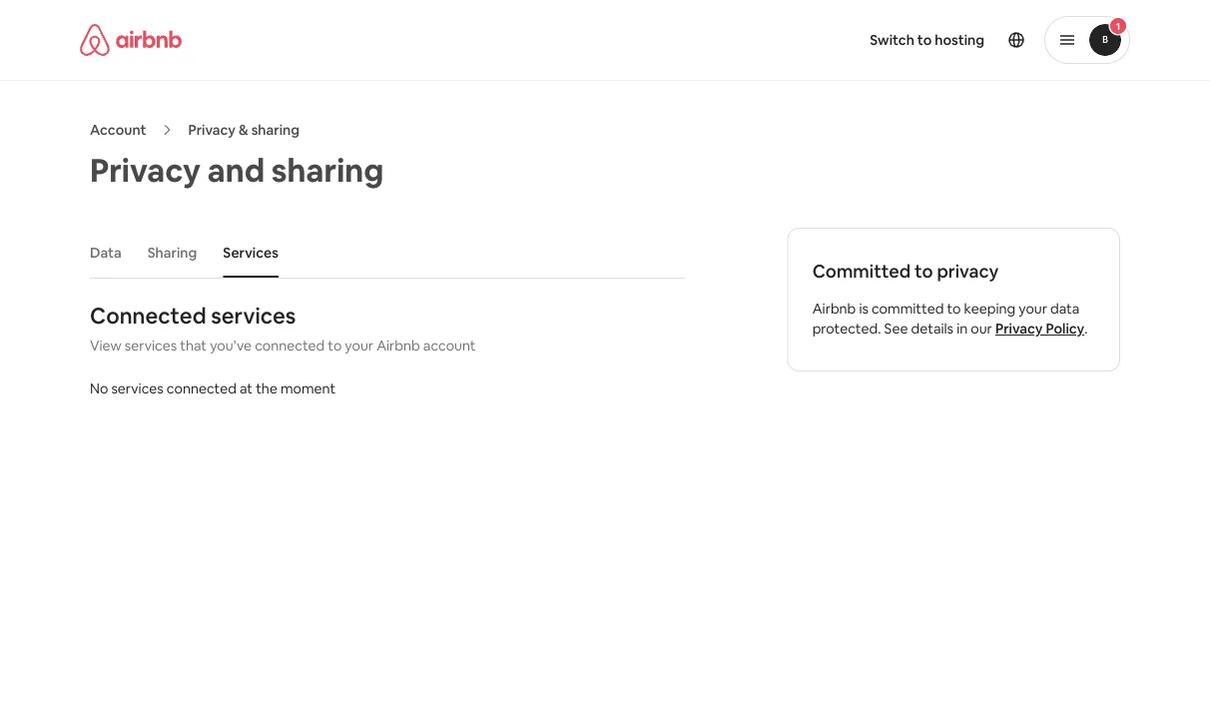 Task type: locate. For each thing, give the bounding box(es) containing it.
see
[[885, 320, 909, 338]]

to up moment
[[328, 337, 342, 355]]

no
[[90, 380, 108, 398]]

0 vertical spatial services
[[211, 301, 296, 330]]

privacy down "account"
[[90, 149, 201, 191]]

0 vertical spatial your
[[1019, 300, 1048, 318]]

0 vertical spatial sharing
[[251, 121, 300, 139]]

your up privacy policy link at the right of page
[[1019, 300, 1048, 318]]

1 horizontal spatial your
[[1019, 300, 1048, 318]]

keeping
[[965, 300, 1016, 318]]

0 horizontal spatial connected
[[167, 380, 237, 398]]

privacy
[[938, 260, 999, 283]]

to
[[918, 31, 932, 49], [915, 260, 934, 283], [948, 300, 962, 318], [328, 337, 342, 355]]

moment
[[281, 380, 336, 398]]

connected inside connected services view services that you've connected to your airbnb account
[[255, 337, 325, 355]]

0 horizontal spatial your
[[345, 337, 374, 355]]

committed
[[813, 260, 911, 283]]

is
[[860, 300, 869, 318]]

services up you've
[[211, 301, 296, 330]]

0 vertical spatial connected
[[255, 337, 325, 355]]

connected
[[255, 337, 325, 355], [167, 380, 237, 398]]

privacy left &
[[188, 121, 236, 139]]

.
[[1085, 320, 1088, 338]]

switch
[[870, 31, 915, 49]]

data
[[1051, 300, 1080, 318]]

privacy down keeping
[[996, 320, 1043, 338]]

your inside airbnb is committed to keeping your data protected. see details in our
[[1019, 300, 1048, 318]]

to up committed
[[915, 260, 934, 283]]

to right 'switch'
[[918, 31, 932, 49]]

airbnb left account
[[377, 337, 420, 355]]

0 horizontal spatial airbnb
[[377, 337, 420, 355]]

and
[[208, 149, 265, 191]]

sharing for privacy and sharing
[[272, 149, 384, 191]]

connected
[[90, 301, 206, 330]]

services for no
[[111, 380, 164, 398]]

your left account
[[345, 337, 374, 355]]

privacy
[[188, 121, 236, 139], [90, 149, 201, 191], [996, 320, 1043, 338]]

to up in
[[948, 300, 962, 318]]

sharing right &
[[251, 121, 300, 139]]

sharing button
[[138, 234, 207, 272]]

committed to privacy
[[813, 260, 999, 283]]

sharing
[[251, 121, 300, 139], [272, 149, 384, 191]]

services right no
[[111, 380, 164, 398]]

1 horizontal spatial airbnb
[[813, 300, 857, 318]]

privacy for privacy & sharing
[[188, 121, 236, 139]]

0 vertical spatial airbnb
[[813, 300, 857, 318]]

1 vertical spatial privacy
[[90, 149, 201, 191]]

data
[[90, 244, 122, 262]]

1 vertical spatial sharing
[[272, 149, 384, 191]]

services down the connected
[[125, 337, 177, 355]]

your
[[1019, 300, 1048, 318], [345, 337, 374, 355]]

&
[[239, 121, 248, 139]]

0 vertical spatial privacy
[[188, 121, 236, 139]]

privacy policy link
[[996, 320, 1085, 338]]

connected down that
[[167, 380, 237, 398]]

airbnb up protected. at top right
[[813, 300, 857, 318]]

2 vertical spatial services
[[111, 380, 164, 398]]

airbnb
[[813, 300, 857, 318], [377, 337, 420, 355]]

tab list
[[80, 228, 685, 278]]

1 vertical spatial your
[[345, 337, 374, 355]]

connected up moment
[[255, 337, 325, 355]]

connected services view services that you've connected to your airbnb account
[[90, 301, 476, 355]]

1 horizontal spatial connected
[[255, 337, 325, 355]]

services
[[211, 301, 296, 330], [125, 337, 177, 355], [111, 380, 164, 398]]

1 vertical spatial airbnb
[[377, 337, 420, 355]]

privacy and sharing
[[90, 149, 384, 191]]

sharing right and
[[272, 149, 384, 191]]



Task type: describe. For each thing, give the bounding box(es) containing it.
switch to hosting link
[[858, 19, 997, 61]]

2 vertical spatial privacy
[[996, 320, 1043, 338]]

account
[[423, 337, 476, 355]]

account
[[90, 121, 146, 139]]

services button
[[213, 234, 289, 272]]

in
[[957, 320, 968, 338]]

1 button
[[1045, 16, 1131, 64]]

sharing
[[148, 244, 197, 262]]

privacy policy .
[[996, 320, 1088, 338]]

you've
[[210, 337, 252, 355]]

switch to hosting
[[870, 31, 985, 49]]

account link
[[90, 121, 146, 139]]

1 vertical spatial services
[[125, 337, 177, 355]]

privacy for privacy and sharing
[[90, 149, 201, 191]]

committed
[[872, 300, 945, 318]]

view
[[90, 337, 122, 355]]

protected.
[[813, 320, 882, 338]]

the
[[256, 380, 278, 398]]

to inside connected services view services that you've connected to your airbnb account
[[328, 337, 342, 355]]

data button
[[80, 234, 132, 272]]

to inside airbnb is committed to keeping your data protected. see details in our
[[948, 300, 962, 318]]

tab list containing data
[[80, 228, 685, 278]]

airbnb inside connected services view services that you've connected to your airbnb account
[[377, 337, 420, 355]]

no services connected at the moment
[[90, 380, 336, 398]]

details
[[912, 320, 954, 338]]

airbnb is committed to keeping your data protected. see details in our
[[813, 300, 1080, 338]]

services
[[223, 244, 279, 262]]

to inside profile element
[[918, 31, 932, 49]]

airbnb inside airbnb is committed to keeping your data protected. see details in our
[[813, 300, 857, 318]]

your inside connected services view services that you've connected to your airbnb account
[[345, 337, 374, 355]]

sharing for privacy & sharing
[[251, 121, 300, 139]]

services for connected
[[211, 301, 296, 330]]

1
[[1117, 19, 1121, 32]]

privacy & sharing
[[188, 121, 300, 139]]

policy
[[1046, 320, 1085, 338]]

hosting
[[935, 31, 985, 49]]

profile element
[[629, 0, 1131, 80]]

that
[[180, 337, 207, 355]]

at
[[240, 380, 253, 398]]

1 vertical spatial connected
[[167, 380, 237, 398]]

our
[[971, 320, 993, 338]]



Task type: vqa. For each thing, say whether or not it's contained in the screenshot.
and
yes



